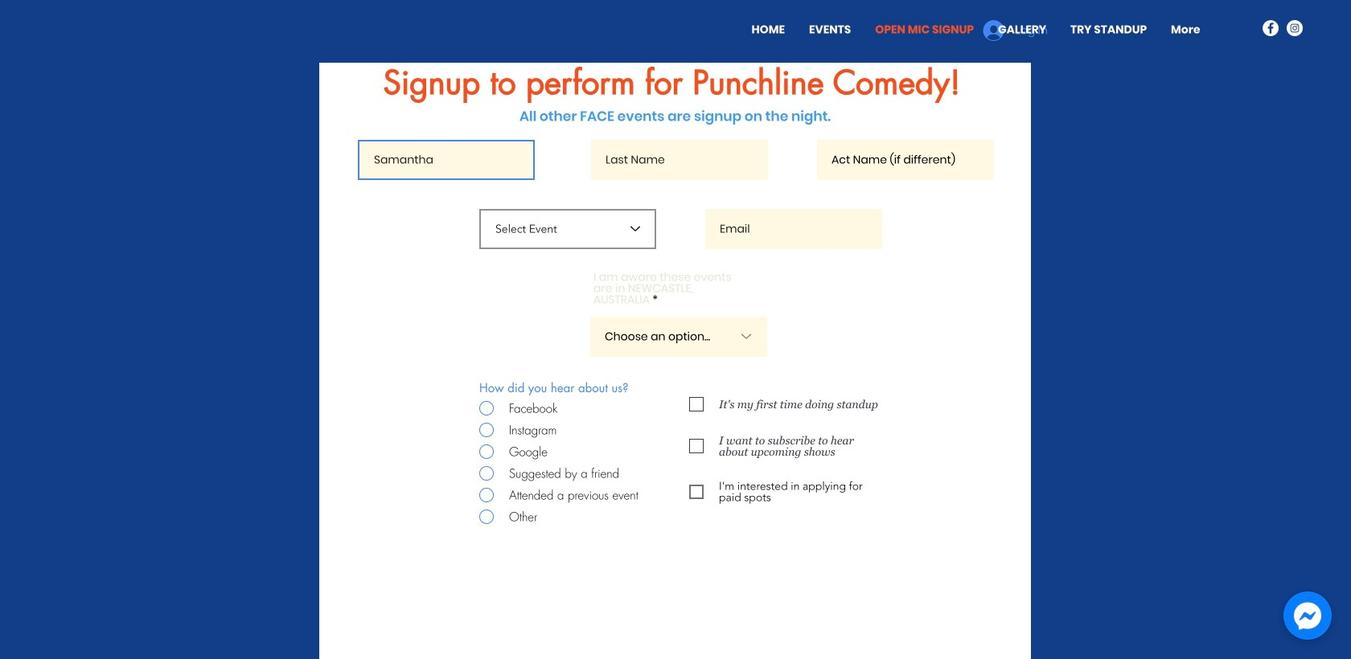 Task type: locate. For each thing, give the bounding box(es) containing it.
instagram - white circle image
[[1287, 20, 1303, 36]]

social bar element
[[1263, 20, 1303, 36]]



Task type: describe. For each thing, give the bounding box(es) containing it.
Email email field
[[706, 209, 883, 249]]

Last Name text field
[[591, 140, 768, 180]]

facebook - white circle image
[[1263, 20, 1279, 36]]

Act Name (if different) text field
[[817, 140, 994, 180]]

First Name text field
[[358, 140, 535, 180]]



